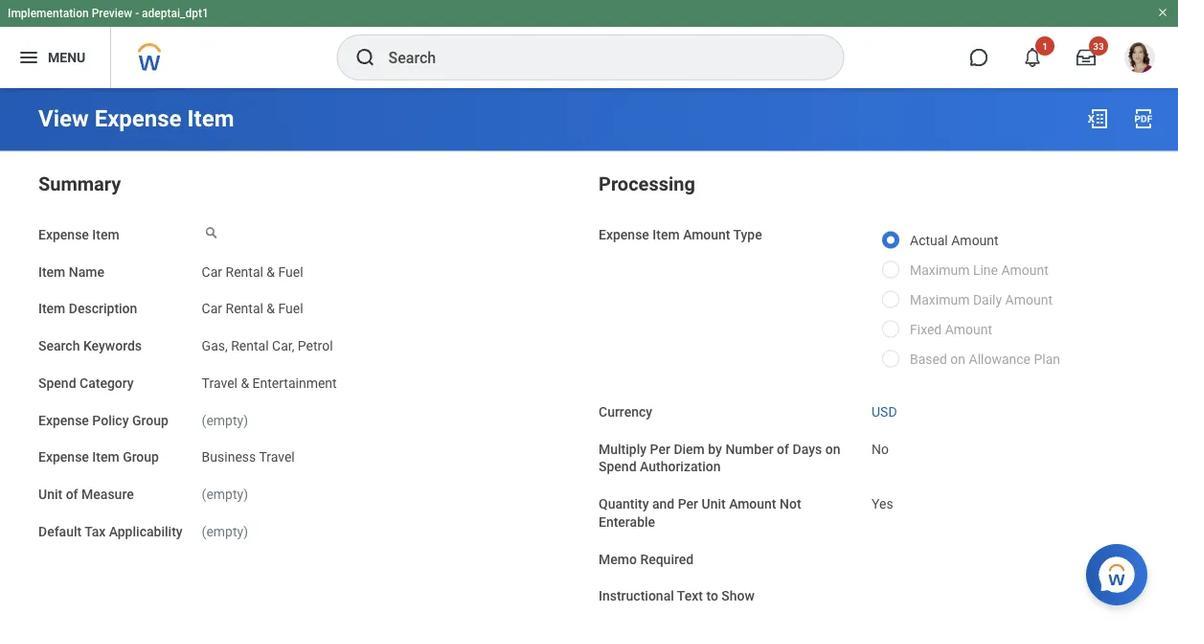 Task type: locate. For each thing, give the bounding box(es) containing it.
2 car rental & fuel from the top
[[202, 301, 303, 317]]

group
[[132, 412, 168, 428], [123, 449, 159, 465]]

expense policy group
[[38, 412, 168, 428]]

0 vertical spatial per
[[650, 441, 671, 457]]

fuel inside item name element
[[278, 264, 303, 280]]

spend down multiply
[[599, 459, 637, 475]]

maximum line amount
[[910, 262, 1049, 278]]

0 vertical spatial on
[[951, 352, 966, 367]]

show
[[722, 588, 755, 604]]

car,
[[272, 338, 294, 354]]

1 vertical spatial group
[[123, 449, 159, 465]]

default
[[38, 524, 82, 539]]

1 horizontal spatial unit
[[702, 496, 726, 512]]

car rental & fuel up search keywords element
[[202, 301, 303, 317]]

default tax applicability
[[38, 524, 183, 539]]

1 vertical spatial rental
[[226, 301, 263, 317]]

unit inside the summary group
[[38, 486, 62, 502]]

0 horizontal spatial per
[[650, 441, 671, 457]]

0 vertical spatial rental
[[226, 264, 263, 280]]

view
[[38, 105, 89, 132]]

line
[[973, 262, 998, 278]]

menu
[[48, 49, 85, 65]]

0 vertical spatial group
[[132, 412, 168, 428]]

& inside item description element
[[267, 301, 275, 317]]

travel down gas,
[[202, 375, 238, 391]]

1 horizontal spatial spend
[[599, 459, 637, 475]]

0 vertical spatial of
[[777, 441, 789, 457]]

2 vertical spatial &
[[241, 375, 249, 391]]

applicability
[[109, 524, 183, 539]]

expense item amount type
[[599, 227, 762, 242]]

menu button
[[0, 27, 110, 88]]

0 horizontal spatial spend
[[38, 375, 76, 391]]

actual amount
[[910, 233, 999, 249]]

0 vertical spatial (empty)
[[202, 412, 248, 428]]

rental for item description
[[226, 301, 263, 317]]

fixed
[[910, 322, 942, 338]]

actual
[[910, 233, 948, 249]]

per
[[650, 441, 671, 457], [678, 496, 698, 512]]

1 horizontal spatial on
[[951, 352, 966, 367]]

expense down processing
[[599, 227, 649, 242]]

item
[[187, 105, 234, 132], [92, 227, 119, 242], [653, 227, 680, 242], [38, 264, 65, 280], [38, 301, 65, 317], [92, 449, 119, 465]]

rental inside item description element
[[226, 301, 263, 317]]

1 vertical spatial spend
[[599, 459, 637, 475]]

of
[[777, 441, 789, 457], [66, 486, 78, 502]]

rental
[[226, 264, 263, 280], [226, 301, 263, 317], [231, 338, 269, 354]]

1 car from the top
[[202, 264, 222, 280]]

& up search keywords element
[[267, 301, 275, 317]]

usd link
[[872, 400, 897, 420]]

1 vertical spatial car
[[202, 301, 222, 317]]

0 vertical spatial fuel
[[278, 264, 303, 280]]

spend
[[38, 375, 76, 391], [599, 459, 637, 475]]

processing button
[[599, 173, 695, 195]]

amount left not
[[729, 496, 776, 512]]

menu banner
[[0, 0, 1178, 88]]

0 vertical spatial car
[[202, 264, 222, 280]]

item description
[[38, 301, 137, 317]]

per up authorization on the right of page
[[650, 441, 671, 457]]

travel right business
[[259, 449, 295, 465]]

2 fuel from the top
[[278, 301, 303, 317]]

amount down maximum daily amount
[[945, 322, 993, 338]]

fuel
[[278, 264, 303, 280], [278, 301, 303, 317]]

0 horizontal spatial of
[[66, 486, 78, 502]]

policy
[[92, 412, 129, 428]]

1 horizontal spatial of
[[777, 441, 789, 457]]

1 car rental & fuel from the top
[[202, 264, 303, 280]]

2 (empty) from the top
[[202, 486, 248, 502]]

0 vertical spatial spend
[[38, 375, 76, 391]]

implementation
[[8, 7, 89, 20]]

& inside item name element
[[267, 264, 275, 280]]

fuel inside item description element
[[278, 301, 303, 317]]

& down gas, rental car, petrol
[[241, 375, 249, 391]]

unit up default
[[38, 486, 62, 502]]

multiply per diem by number of days on spend authorization
[[599, 441, 841, 475]]

1 vertical spatial (empty)
[[202, 486, 248, 502]]

group right policy
[[132, 412, 168, 428]]

maximum up fixed amount
[[910, 292, 970, 308]]

(empty)
[[202, 412, 248, 428], [202, 486, 248, 502], [202, 524, 248, 539]]

0 vertical spatial travel
[[202, 375, 238, 391]]

on right days
[[825, 441, 841, 457]]

1 maximum from the top
[[910, 262, 970, 278]]

tax
[[85, 524, 106, 539]]

rental left car,
[[231, 338, 269, 354]]

search image
[[354, 46, 377, 69]]

business travel
[[202, 449, 295, 465]]

0 horizontal spatial unit
[[38, 486, 62, 502]]

fuel up item description element
[[278, 264, 303, 280]]

expense item group
[[38, 449, 159, 465]]

multiply per diem by number of days on spend authorization element
[[872, 429, 889, 458]]

number
[[726, 441, 774, 457]]

business travel element
[[202, 446, 295, 465]]

expense up unit of measure
[[38, 449, 89, 465]]

Search Workday  search field
[[388, 36, 804, 79]]

quantity and per unit amount not enterable element
[[872, 485, 893, 513]]

rental for search keywords
[[231, 338, 269, 354]]

1 (empty) from the top
[[202, 412, 248, 428]]

car for name
[[202, 264, 222, 280]]

maximum down actual on the right top
[[910, 262, 970, 278]]

days
[[793, 441, 822, 457]]

car rental & fuel
[[202, 264, 303, 280], [202, 301, 303, 317]]

0 vertical spatial maximum
[[910, 262, 970, 278]]

car
[[202, 264, 222, 280], [202, 301, 222, 317]]

expense inside processing group
[[599, 227, 649, 242]]

spend down the search
[[38, 375, 76, 391]]

1 horizontal spatial travel
[[259, 449, 295, 465]]

1 vertical spatial per
[[678, 496, 698, 512]]

car for description
[[202, 301, 222, 317]]

expense up item name
[[38, 227, 89, 242]]

on right based
[[951, 352, 966, 367]]

view expense item
[[38, 105, 234, 132]]

expense down "spend category"
[[38, 412, 89, 428]]

1 vertical spatial &
[[267, 301, 275, 317]]

amount
[[683, 227, 731, 242], [952, 233, 999, 249], [1002, 262, 1049, 278], [1006, 292, 1053, 308], [945, 322, 993, 338], [729, 496, 776, 512]]

gas, rental car, petrol
[[202, 338, 333, 354]]

& up item description element
[[267, 264, 275, 280]]

group down policy
[[123, 449, 159, 465]]

per right and on the right bottom
[[678, 496, 698, 512]]

car rental & fuel up item description element
[[202, 264, 303, 280]]

instructional
[[599, 588, 674, 604]]

not
[[780, 496, 801, 512]]

1 horizontal spatial per
[[678, 496, 698, 512]]

fuel up car,
[[278, 301, 303, 317]]

1 vertical spatial on
[[825, 441, 841, 457]]

car inside item name element
[[202, 264, 222, 280]]

2 maximum from the top
[[910, 292, 970, 308]]

type
[[733, 227, 762, 242]]

travel
[[202, 375, 238, 391], [259, 449, 295, 465]]

gas,
[[202, 338, 228, 354]]

memo required
[[599, 551, 694, 567]]

expense for expense item amount type
[[599, 227, 649, 242]]

0 vertical spatial &
[[267, 264, 275, 280]]

unit of measure
[[38, 486, 134, 502]]

car up gas,
[[202, 301, 222, 317]]

search keywords element
[[202, 326, 333, 355]]

car inside item description element
[[202, 301, 222, 317]]

0 horizontal spatial on
[[825, 441, 841, 457]]

unit down multiply per diem by number of days on spend authorization at the bottom
[[702, 496, 726, 512]]

of left days
[[777, 441, 789, 457]]

rental up search keywords element
[[226, 301, 263, 317]]

1 fuel from the top
[[278, 264, 303, 280]]

2 car from the top
[[202, 301, 222, 317]]

1 vertical spatial of
[[66, 486, 78, 502]]

usd
[[872, 404, 897, 420]]

processing group
[[599, 169, 1140, 606]]

car up item description element
[[202, 264, 222, 280]]

rental inside search keywords element
[[231, 338, 269, 354]]

1 vertical spatial maximum
[[910, 292, 970, 308]]

on
[[951, 352, 966, 367], [825, 441, 841, 457]]

item name
[[38, 264, 104, 280]]

diem
[[674, 441, 705, 457]]

unit
[[38, 486, 62, 502], [702, 496, 726, 512]]

2 vertical spatial (empty)
[[202, 524, 248, 539]]

of left measure
[[66, 486, 78, 502]]

2 vertical spatial rental
[[231, 338, 269, 354]]

maximum
[[910, 262, 970, 278], [910, 292, 970, 308]]

expense
[[95, 105, 182, 132], [38, 227, 89, 242], [599, 227, 649, 242], [38, 412, 89, 428], [38, 449, 89, 465]]

1 vertical spatial fuel
[[278, 301, 303, 317]]

0 vertical spatial car rental & fuel
[[202, 264, 303, 280]]

unit inside quantity and per unit amount not enterable
[[702, 496, 726, 512]]

3 (empty) from the top
[[202, 524, 248, 539]]

rental inside item name element
[[226, 264, 263, 280]]

fuel for item name
[[278, 264, 303, 280]]

rental up item description element
[[226, 264, 263, 280]]

&
[[267, 264, 275, 280], [267, 301, 275, 317], [241, 375, 249, 391]]

(empty) for group
[[202, 412, 248, 428]]

1 vertical spatial car rental & fuel
[[202, 301, 303, 317]]



Task type: vqa. For each thing, say whether or not it's contained in the screenshot.


Task type: describe. For each thing, give the bounding box(es) containing it.
authorization
[[640, 459, 721, 475]]

rental for item name
[[226, 264, 263, 280]]

summary button
[[38, 173, 121, 195]]

expense item
[[38, 227, 119, 242]]

justify image
[[17, 46, 40, 69]]

profile logan mcneil image
[[1125, 42, 1155, 77]]

expense right "view"
[[95, 105, 182, 132]]

1 vertical spatial travel
[[259, 449, 295, 465]]

close environment banner image
[[1157, 7, 1169, 18]]

entertainment
[[253, 375, 337, 391]]

view printable version (pdf) image
[[1132, 107, 1155, 130]]

allowance
[[969, 352, 1031, 367]]

per inside quantity and per unit amount not enterable
[[678, 496, 698, 512]]

implementation preview -   adeptai_dpt1
[[8, 7, 209, 20]]

on inside multiply per diem by number of days on spend authorization
[[825, 441, 841, 457]]

measure
[[81, 486, 134, 502]]

1 button
[[1012, 36, 1055, 79]]

car rental & fuel for item name
[[202, 264, 303, 280]]

quantity
[[599, 496, 649, 512]]

based
[[910, 352, 947, 367]]

per inside multiply per diem by number of days on spend authorization
[[650, 441, 671, 457]]

no
[[872, 441, 889, 457]]

plan
[[1034, 352, 1061, 367]]

summary
[[38, 173, 121, 195]]

group for expense policy group
[[132, 412, 168, 428]]

0 horizontal spatial travel
[[202, 375, 238, 391]]

(empty) for measure
[[202, 486, 248, 502]]

processing
[[599, 173, 695, 195]]

& for item description
[[267, 301, 275, 317]]

spend inside the summary group
[[38, 375, 76, 391]]

based on allowance plan
[[910, 352, 1061, 367]]

yes
[[872, 496, 893, 512]]

multiply
[[599, 441, 647, 457]]

spend category
[[38, 375, 134, 391]]

description
[[69, 301, 137, 317]]

group for expense item group
[[123, 449, 159, 465]]

category
[[80, 375, 134, 391]]

fuel for item description
[[278, 301, 303, 317]]

currency
[[599, 404, 652, 420]]

inbox large image
[[1077, 48, 1096, 67]]

car rental & fuel for item description
[[202, 301, 303, 317]]

required
[[640, 551, 694, 567]]

33
[[1093, 40, 1104, 52]]

quantity and per unit amount not enterable
[[599, 496, 801, 530]]

expense for expense item group
[[38, 449, 89, 465]]

memo
[[599, 551, 637, 567]]

to
[[706, 588, 718, 604]]

search keywords
[[38, 338, 142, 354]]

(empty) for applicability
[[202, 524, 248, 539]]

1
[[1042, 40, 1048, 52]]

amount right daily on the right
[[1006, 292, 1053, 308]]

travel & entertainment
[[202, 375, 337, 391]]

travel & entertainment element
[[202, 371, 337, 391]]

fixed amount
[[910, 322, 993, 338]]

text
[[677, 588, 703, 604]]

33 button
[[1065, 36, 1108, 79]]

petrol
[[298, 338, 333, 354]]

business
[[202, 449, 256, 465]]

amount inside quantity and per unit amount not enterable
[[729, 496, 776, 512]]

export to excel image
[[1086, 107, 1109, 130]]

& for item name
[[267, 264, 275, 280]]

preview
[[92, 7, 132, 20]]

summary group
[[38, 169, 580, 542]]

amount up the maximum line amount
[[952, 233, 999, 249]]

notifications large image
[[1023, 48, 1042, 67]]

name
[[69, 264, 104, 280]]

maximum for maximum daily amount
[[910, 292, 970, 308]]

view expense item main content
[[0, 88, 1178, 636]]

-
[[135, 7, 139, 20]]

enterable
[[599, 514, 655, 530]]

expense for expense policy group
[[38, 412, 89, 428]]

search
[[38, 338, 80, 354]]

item inside processing group
[[653, 227, 680, 242]]

daily
[[973, 292, 1002, 308]]

adeptai_dpt1
[[142, 7, 209, 20]]

maximum for maximum line amount
[[910, 262, 970, 278]]

amount right line
[[1002, 262, 1049, 278]]

keywords
[[83, 338, 142, 354]]

spend inside multiply per diem by number of days on spend authorization
[[599, 459, 637, 475]]

by
[[708, 441, 722, 457]]

maximum daily amount
[[910, 292, 1053, 308]]

of inside the summary group
[[66, 486, 78, 502]]

of inside multiply per diem by number of days on spend authorization
[[777, 441, 789, 457]]

instructional text to show
[[599, 588, 755, 604]]

item name element
[[202, 252, 303, 281]]

amount left type
[[683, 227, 731, 242]]

and
[[652, 496, 675, 512]]

item description element
[[202, 289, 303, 318]]

expense for expense item
[[38, 227, 89, 242]]



